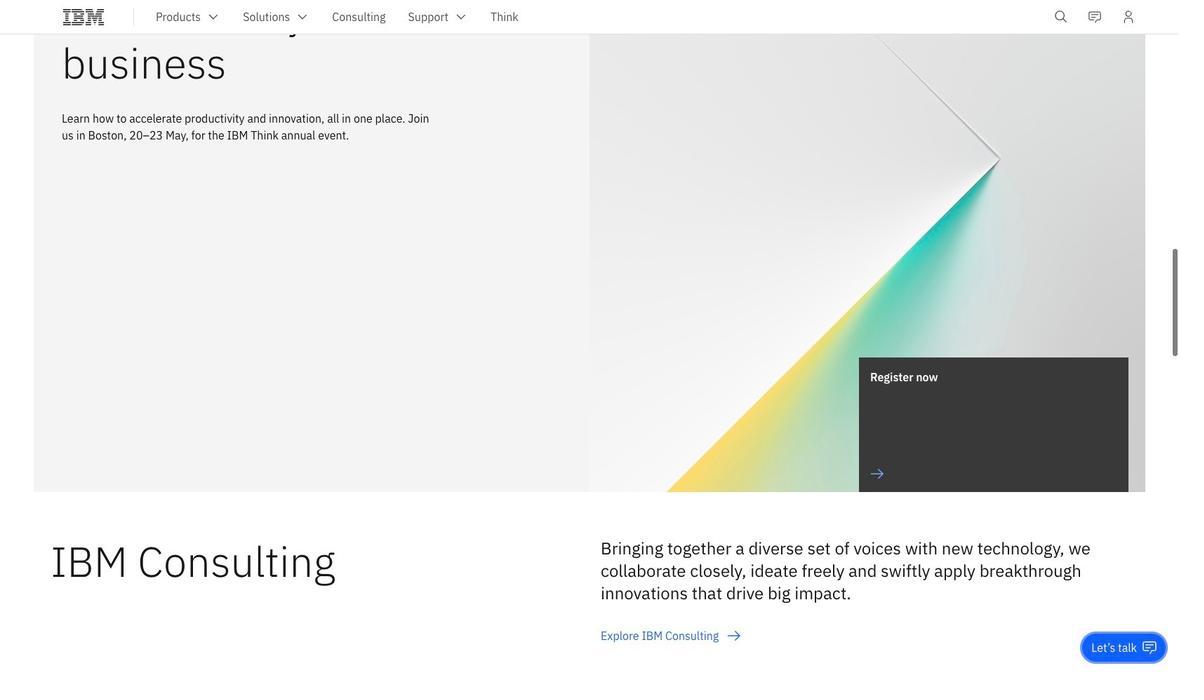 Task type: locate. For each thing, give the bounding box(es) containing it.
let's talk element
[[1092, 641, 1137, 656]]



